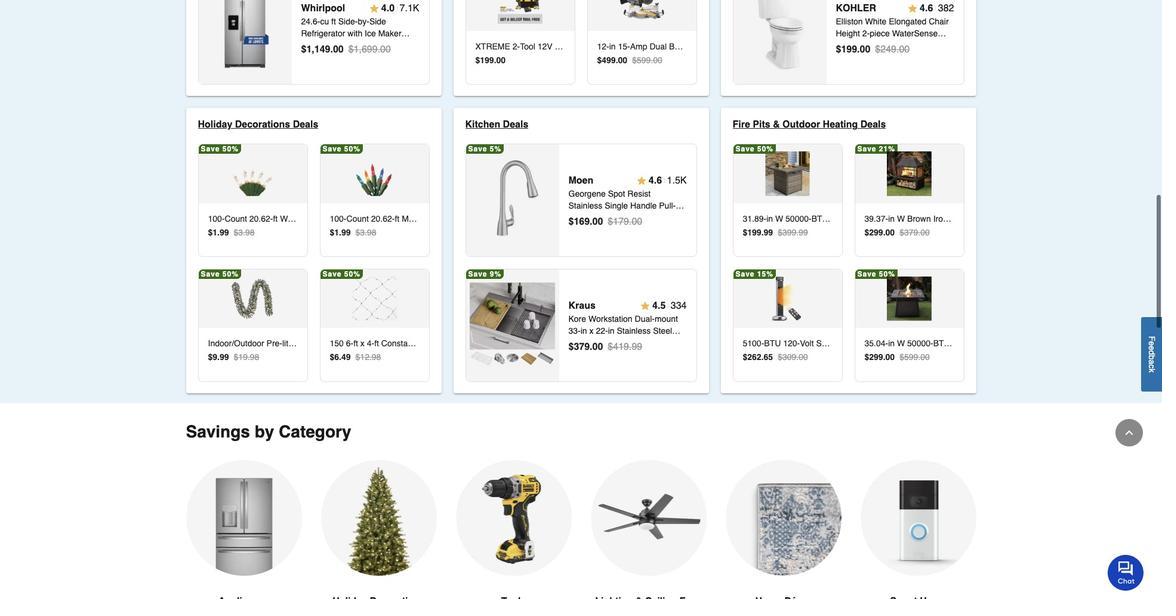Task type: locate. For each thing, give the bounding box(es) containing it.
1 vertical spatial single
[[569, 338, 592, 348]]

0 vertical spatial $599.00
[[632, 55, 662, 65]]

0 horizontal spatial stainless
[[383, 41, 417, 50]]

fire pits & outdoor heating deals
[[733, 120, 886, 130]]

00 inside 39.37-in w brown iron wood-burning fire pit $ 299 . 00 $379.00
[[886, 228, 895, 237]]

1 horizontal spatial single
[[605, 201, 628, 211]]

$ 1 . 99 $3.98
[[208, 228, 255, 237], [330, 228, 376, 237]]

3 deals from the left
[[861, 120, 886, 130]]

$ 499 . 00 $599.00
[[597, 55, 662, 65]]

f e e d b a c k button
[[1141, 318, 1162, 392]]

stainless
[[383, 41, 417, 50], [569, 201, 602, 211], [617, 326, 651, 336]]

tools image up $ 499 . 00 $599.00
[[620, 0, 664, 24]]

1 horizontal spatial 199
[[747, 228, 761, 237]]

single
[[605, 201, 628, 211], [569, 338, 592, 348]]

1 horizontal spatial stainless
[[569, 201, 602, 211]]

2- inside kore workstation dual-mount 33-in x 22-in stainless steel single bowl 2-hole workstation kitchen sink
[[615, 338, 622, 348]]

kitchen up save 5%
[[465, 120, 500, 130]]

199 for $ 199 . 99 $399.99
[[747, 228, 761, 237]]

decorations
[[235, 120, 290, 130]]

2 vertical spatial rating filled image
[[640, 301, 650, 311]]

12-
[[898, 41, 911, 50]]

kitchen image down 9% on the top left of the page
[[470, 283, 555, 369]]

with down pull-
[[649, 213, 664, 223]]

fire pits & outdoor heating image
[[765, 152, 810, 196], [887, 152, 932, 196], [765, 277, 810, 321], [887, 277, 932, 321]]

2 horizontal spatial deals
[[861, 120, 886, 130]]

199 for $ 199 . 00
[[480, 55, 494, 65]]

category
[[279, 423, 351, 442]]

e up d
[[1147, 342, 1157, 346]]

workstation
[[589, 315, 632, 324], [641, 338, 685, 348]]

2- up close
[[862, 29, 870, 38]]

in inside the elliston white elongated chair height 2-piece watersense soft close toilet 12-in rough-in 1.28-gpf
[[911, 41, 917, 50]]

in
[[947, 41, 954, 50]]

1 vertical spatial 2-
[[615, 338, 622, 348]]

pit
[[1022, 214, 1032, 224]]

save 50%
[[201, 145, 239, 153], [323, 145, 360, 153], [736, 145, 773, 153], [201, 270, 239, 279], [323, 270, 360, 279], [857, 270, 895, 279]]

stainless inside georgene spot resist stainless single handle pull- down kitchen faucet with deck plate
[[569, 201, 602, 211]]

24.6-cu ft side-by-side refrigerator with ice maker (fingerprint resistant stainless steel)
[[301, 17, 417, 62]]

kitchen image
[[470, 158, 555, 244], [470, 283, 555, 369]]

$3.98
[[234, 228, 255, 237], [355, 228, 376, 237]]

1 deals from the left
[[293, 120, 318, 130]]

4.6 up resist on the top right of page
[[649, 176, 662, 186]]

4.6 right rating filled image
[[920, 3, 933, 14]]

1 vertical spatial kitchen image
[[470, 283, 555, 369]]

$ 6 . 49 $12.98
[[330, 353, 381, 363]]

kitchen deals
[[465, 120, 528, 130]]

0 vertical spatial 4.6
[[920, 3, 933, 14]]

in up 'bowl'
[[608, 326, 615, 336]]

1 horizontal spatial $3.98
[[355, 228, 376, 237]]

24.6-
[[301, 17, 320, 26]]

0 vertical spatial 299
[[869, 228, 883, 237]]

. inside 39.37-in w brown iron wood-burning fire pit $ 299 . 00 $379.00
[[883, 228, 886, 237]]

kraus
[[569, 301, 596, 312]]

2 $ 1 . 99 $3.98 from the left
[[330, 228, 376, 237]]

deck
[[666, 213, 685, 223]]

49
[[341, 353, 351, 363]]

workstation up 22-
[[589, 315, 632, 324]]

0 horizontal spatial 1
[[213, 228, 217, 237]]

a gray low-profile 5-blade ceiling fan. image
[[591, 461, 706, 576]]

stainless down georgene
[[569, 201, 602, 211]]

1 horizontal spatial $ 1 . 99 $3.98
[[330, 228, 376, 237]]

0 horizontal spatial 2-
[[615, 338, 622, 348]]

4.6
[[920, 3, 933, 14], [649, 176, 662, 186]]

9%
[[490, 270, 502, 279]]

22-
[[596, 326, 608, 336]]

1 horizontal spatial $599.00
[[900, 353, 930, 363]]

pull-
[[659, 201, 676, 211]]

single down spot at the top right
[[605, 201, 628, 211]]

kitchen image for kraus
[[470, 283, 555, 369]]

elliston white elongated chair height 2-piece watersense soft close toilet 12-in rough-in 1.28-gpf
[[836, 17, 954, 62]]

0 vertical spatial workstation
[[589, 315, 632, 324]]

holiday decorations image
[[231, 152, 275, 196], [352, 152, 397, 196], [231, 277, 275, 321], [352, 277, 397, 321]]

1 vertical spatial 299
[[869, 353, 883, 363]]

a pre-lit artificial christmas tree with white lights. image
[[321, 461, 437, 576]]

0 horizontal spatial 199
[[480, 55, 494, 65]]

side
[[369, 17, 386, 26]]

save 5%
[[468, 145, 502, 153]]

$ inside 39.37-in w brown iron wood-burning fire pit $ 299 . 00 $379.00
[[865, 228, 869, 237]]

$599.00
[[632, 55, 662, 65], [900, 353, 930, 363]]

299
[[869, 228, 883, 237], [869, 353, 883, 363]]

by-
[[358, 17, 369, 26]]

0 horizontal spatial workstation
[[589, 315, 632, 324]]

tools image up $ 199 . 00
[[498, 0, 542, 24]]

4.5
[[652, 301, 666, 312]]

2 vertical spatial kitchen
[[569, 350, 596, 360]]

1 e from the top
[[1147, 342, 1157, 346]]

0 horizontal spatial 4.6
[[649, 176, 662, 186]]

iron
[[933, 214, 948, 224]]

fire inside 39.37-in w brown iron wood-burning fire pit $ 299 . 00 $379.00
[[1006, 214, 1020, 224]]

0 vertical spatial 2-
[[862, 29, 870, 38]]

$179.00
[[608, 217, 642, 227]]

kitchen right "169" on the top of page
[[591, 213, 619, 223]]

$249.00
[[875, 44, 910, 55]]

fire pits & outdoor heating image for $309.00
[[765, 277, 810, 321]]

0 vertical spatial fire
[[733, 120, 750, 130]]

0 horizontal spatial $3.98
[[234, 228, 255, 237]]

by
[[255, 423, 274, 442]]

4.0 7.1k
[[381, 3, 419, 14]]

single down 33-
[[569, 338, 592, 348]]

00 for 379
[[592, 342, 603, 353]]

in down watersense
[[911, 41, 917, 50]]

0 horizontal spatial deals
[[293, 120, 318, 130]]

soft
[[836, 41, 851, 50]]

1 horizontal spatial with
[[649, 213, 664, 223]]

in inside 39.37-in w brown iron wood-burning fire pit $ 299 . 00 $379.00
[[888, 214, 895, 224]]

resist
[[628, 189, 651, 199]]

fire
[[733, 120, 750, 130], [1006, 214, 1020, 224]]

1 vertical spatial with
[[649, 213, 664, 223]]

2 deals from the left
[[503, 120, 528, 130]]

299 inside 39.37-in w brown iron wood-burning fire pit $ 299 . 00 $379.00
[[869, 228, 883, 237]]

4.6 for 4.6 382
[[920, 3, 933, 14]]

fire pits & outdoor heating image for $399.99
[[765, 152, 810, 196]]

tools image
[[498, 0, 542, 24], [620, 0, 664, 24]]

heating
[[823, 120, 858, 130]]

1 $ 1 . 99 $3.98 from the left
[[208, 228, 255, 237]]

e up b
[[1147, 346, 1157, 351]]

$ 9 . 99 $19.98
[[208, 353, 259, 363]]

1 horizontal spatial deals
[[503, 120, 528, 130]]

spot
[[608, 189, 625, 199]]

1 horizontal spatial fire
[[1006, 214, 1020, 224]]

kitchen
[[465, 120, 500, 130], [591, 213, 619, 223], [569, 350, 596, 360]]

0 horizontal spatial $599.00
[[632, 55, 662, 65]]

00 for 1,149
[[333, 44, 344, 55]]

b
[[1147, 356, 1157, 360]]

fire left pit
[[1006, 214, 1020, 224]]

savings
[[186, 423, 250, 442]]

1 tools image from the left
[[498, 0, 542, 24]]

w
[[897, 214, 905, 224]]

single inside georgene spot resist stainless single handle pull- down kitchen faucet with deck plate
[[605, 201, 628, 211]]

with down side-
[[348, 29, 362, 38]]

0 horizontal spatial single
[[569, 338, 592, 348]]

kitchen image for moen
[[470, 158, 555, 244]]

1 vertical spatial 4.6
[[649, 176, 662, 186]]

rating filled image up the dual-
[[640, 301, 650, 311]]

1 vertical spatial stainless
[[569, 201, 602, 211]]

deals
[[293, 120, 318, 130], [503, 120, 528, 130], [861, 120, 886, 130]]

2 e from the top
[[1147, 346, 1157, 351]]

0 vertical spatial stainless
[[383, 41, 417, 50]]

stainless inside kore workstation dual-mount 33-in x 22-in stainless steel single bowl 2-hole workstation kitchen sink
[[617, 326, 651, 336]]

379
[[574, 342, 590, 353]]

0 horizontal spatial with
[[348, 29, 362, 38]]

.
[[330, 44, 333, 55], [857, 44, 860, 55], [494, 55, 496, 65], [616, 55, 618, 65], [590, 217, 592, 227], [217, 228, 220, 237], [339, 228, 341, 237], [761, 228, 764, 237], [883, 228, 886, 237], [590, 342, 592, 353], [217, 353, 220, 363], [339, 353, 341, 363], [761, 353, 764, 363], [883, 353, 886, 363]]

(fingerprint
[[301, 41, 344, 50]]

99
[[220, 228, 229, 237], [341, 228, 351, 237], [764, 228, 773, 237], [220, 353, 229, 363]]

workstation down steel
[[641, 338, 685, 348]]

15%
[[757, 270, 773, 279]]

single inside kore workstation dual-mount 33-in x 22-in stainless steel single bowl 2-hole workstation kitchen sink
[[569, 338, 592, 348]]

rating filled image up "side"
[[369, 4, 379, 13]]

1 vertical spatial fire
[[1006, 214, 1020, 224]]

0 vertical spatial kitchen image
[[470, 158, 555, 244]]

f e e d b a c k
[[1147, 337, 1157, 373]]

0 vertical spatial rating filled image
[[369, 4, 379, 13]]

2 horizontal spatial 199
[[841, 44, 857, 55]]

169
[[574, 217, 590, 227]]

e
[[1147, 342, 1157, 346], [1147, 346, 1157, 351]]

$309.00
[[778, 353, 808, 363]]

toilet
[[877, 41, 896, 50]]

height
[[836, 29, 860, 38]]

d
[[1147, 351, 1157, 356]]

1 horizontal spatial 2-
[[862, 29, 870, 38]]

1 horizontal spatial 4.6
[[920, 3, 933, 14]]

in left "w"
[[888, 214, 895, 224]]

rating filled image up resist on the top right of page
[[637, 176, 646, 186]]

4.6 382
[[920, 3, 954, 14]]

1 horizontal spatial workstation
[[641, 338, 685, 348]]

39.37-in w brown iron wood-burning fire pit $ 299 . 00 $379.00
[[865, 214, 1032, 237]]

2 vertical spatial stainless
[[617, 326, 651, 336]]

499
[[602, 55, 616, 65]]

rating filled image
[[369, 4, 379, 13], [637, 176, 646, 186], [640, 301, 650, 311]]

1 horizontal spatial tools image
[[620, 0, 664, 24]]

kitchen down 'bowl'
[[569, 350, 596, 360]]

kitchen image down the 5% on the top of the page
[[470, 158, 555, 244]]

2 299 from the top
[[869, 353, 883, 363]]

2-
[[862, 29, 870, 38], [615, 338, 622, 348]]

2 kitchen image from the top
[[470, 283, 555, 369]]

wood-
[[950, 214, 975, 224]]

1 vertical spatial $599.00
[[900, 353, 930, 363]]

1 horizontal spatial 1
[[334, 228, 339, 237]]

2 horizontal spatial stainless
[[617, 326, 651, 336]]

1 vertical spatial workstation
[[641, 338, 685, 348]]

0 horizontal spatial $ 1 . 99 $3.98
[[208, 228, 255, 237]]

tools image for 199
[[498, 0, 542, 24]]

0 horizontal spatial tools image
[[498, 0, 542, 24]]

1 kitchen image from the top
[[470, 158, 555, 244]]

rating filled image for 4.5 334
[[640, 301, 650, 311]]

stainless up hole on the bottom right of the page
[[617, 326, 651, 336]]

2 tools image from the left
[[620, 0, 664, 24]]

side-
[[338, 17, 358, 26]]

0 vertical spatial single
[[605, 201, 628, 211]]

0 vertical spatial with
[[348, 29, 362, 38]]

with
[[348, 29, 362, 38], [649, 213, 664, 223]]

1 299 from the top
[[869, 228, 883, 237]]

fire left the pits
[[733, 120, 750, 130]]

$ 262 . 65 $309.00
[[743, 353, 808, 363]]

a black and silver ring video doorbell. image
[[860, 461, 976, 576]]

2- right 'bowl'
[[615, 338, 622, 348]]

$ 379 . 00 $419.99
[[569, 342, 642, 353]]

1 vertical spatial rating filled image
[[637, 176, 646, 186]]

tools image for $599.00
[[620, 0, 664, 24]]

stainless down the maker
[[383, 41, 417, 50]]

6
[[334, 353, 339, 363]]

1 vertical spatial kitchen
[[591, 213, 619, 223]]



Task type: describe. For each thing, give the bounding box(es) containing it.
$399.99
[[778, 228, 808, 237]]

$ 169 . 00 $179.00
[[569, 217, 642, 227]]

stainless inside '24.6-cu ft side-by-side refrigerator with ice maker (fingerprint resistant stainless steel)'
[[383, 41, 417, 50]]

steel
[[653, 326, 672, 336]]

2 $3.98 from the left
[[355, 228, 376, 237]]

cu
[[320, 17, 329, 26]]

piece
[[870, 29, 890, 38]]

holiday decorations deals link
[[198, 118, 328, 132]]

$419.99
[[608, 342, 642, 353]]

4.6 1.5k
[[649, 176, 687, 186]]

a blue and beige area rug. image
[[726, 461, 841, 576]]

kitchen inside georgene spot resist stainless single handle pull- down kitchen faucet with deck plate
[[591, 213, 619, 223]]

$599.00 for $ 299 . 00 $599.00
[[900, 353, 930, 363]]

brown
[[907, 214, 931, 224]]

scroll to top element
[[1116, 420, 1143, 447]]

a stainless steel g e profile french door refrigerator with an ice maker in the door. image
[[186, 461, 302, 576]]

dual-
[[635, 315, 655, 324]]

fire pits & outdoor heating image for $599.00
[[887, 277, 932, 321]]

elliston
[[836, 17, 863, 26]]

f
[[1147, 337, 1157, 342]]

1 $3.98 from the left
[[234, 228, 255, 237]]

rating filled image for 4.0 7.1k
[[369, 4, 379, 13]]

39.37-
[[865, 214, 888, 224]]

white
[[865, 17, 887, 26]]

elongated
[[889, 17, 927, 26]]

00 for 499
[[618, 55, 627, 65]]

save 9%
[[468, 270, 502, 279]]

0 vertical spatial kitchen
[[465, 120, 500, 130]]

a
[[1147, 360, 1157, 365]]

save 21%
[[857, 145, 895, 153]]

maker
[[378, 29, 401, 38]]

gpf
[[855, 53, 872, 62]]

$ 199 . 00 $249.00
[[836, 44, 910, 55]]

ice
[[365, 29, 376, 38]]

rating filled image
[[908, 4, 917, 13]]

$19.98
[[234, 353, 259, 363]]

$599.00 for $ 499 . 00 $599.00
[[632, 55, 662, 65]]

$1,699.00
[[348, 44, 391, 55]]

fire pits & outdoor heating deals link
[[733, 118, 896, 132]]

$ 199 . 99 $399.99
[[743, 228, 808, 237]]

$379.00
[[900, 228, 930, 237]]

$ 299 . 00 $599.00
[[865, 353, 930, 363]]

00 for 299
[[886, 353, 895, 363]]

chat invite button image
[[1108, 555, 1144, 591]]

georgene spot resist stainless single handle pull- down kitchen faucet with deck plate
[[569, 189, 685, 235]]

2 1 from the left
[[334, 228, 339, 237]]

faucet
[[621, 213, 647, 223]]

in left the x
[[581, 326, 587, 336]]

65
[[764, 353, 773, 363]]

00 for 169
[[592, 217, 603, 227]]

1 1 from the left
[[213, 228, 217, 237]]

21%
[[879, 145, 895, 153]]

7.1k
[[400, 3, 419, 14]]

&
[[773, 120, 780, 130]]

hole
[[622, 338, 639, 348]]

sink
[[599, 350, 615, 360]]

plate
[[569, 225, 588, 235]]

1.5k
[[667, 176, 687, 186]]

ft
[[331, 17, 336, 26]]

334
[[671, 301, 687, 312]]

1,149
[[306, 44, 330, 55]]

fire pits & outdoor heating image for $379.00
[[887, 152, 932, 196]]

down
[[569, 213, 589, 223]]

a yellow and black dewalt power drill. image
[[456, 461, 572, 576]]

rating filled image for 4.6 1.5k
[[637, 176, 646, 186]]

pits
[[753, 120, 770, 130]]

4.5 334
[[652, 301, 687, 312]]

kitchen deals link
[[465, 118, 538, 132]]

k
[[1147, 369, 1157, 373]]

mount
[[655, 315, 678, 324]]

whirlpool
[[301, 3, 345, 14]]

kore workstation dual-mount 33-in x 22-in stainless steel single bowl 2-hole workstation kitchen sink
[[569, 315, 685, 360]]

9
[[213, 353, 217, 363]]

x
[[589, 326, 594, 336]]

$ 1,149 . 00 $1,699.00
[[301, 44, 391, 55]]

outdoor
[[783, 120, 820, 130]]

$12.98
[[355, 353, 381, 363]]

262
[[747, 353, 761, 363]]

chevron up image
[[1123, 427, 1135, 439]]

close
[[853, 41, 874, 50]]

with inside '24.6-cu ft side-by-side refrigerator with ice maker (fingerprint resistant stainless steel)'
[[348, 29, 362, 38]]

33-
[[569, 326, 581, 336]]

c
[[1147, 365, 1157, 369]]

holiday
[[198, 120, 232, 130]]

4.6 for 4.6 1.5k
[[649, 176, 662, 186]]

kohler
[[836, 3, 876, 14]]

chair
[[929, 17, 949, 26]]

kitchen inside kore workstation dual-mount 33-in x 22-in stainless steel single bowl 2-hole workstation kitchen sink
[[569, 350, 596, 360]]

1.28-
[[836, 53, 855, 62]]

0 horizontal spatial fire
[[733, 120, 750, 130]]

bathroom image
[[737, 0, 823, 71]]

00 for 199
[[860, 44, 870, 55]]

199 for $ 199 . 00 $249.00
[[841, 44, 857, 55]]

appliances image
[[202, 0, 288, 71]]

5%
[[490, 145, 502, 153]]

2- inside the elliston white elongated chair height 2-piece watersense soft close toilet 12-in rough-in 1.28-gpf
[[862, 29, 870, 38]]

with inside georgene spot resist stainless single handle pull- down kitchen faucet with deck plate
[[649, 213, 664, 223]]

handle
[[630, 201, 657, 211]]

georgene
[[569, 189, 606, 199]]



Task type: vqa. For each thing, say whether or not it's contained in the screenshot.
GPF
yes



